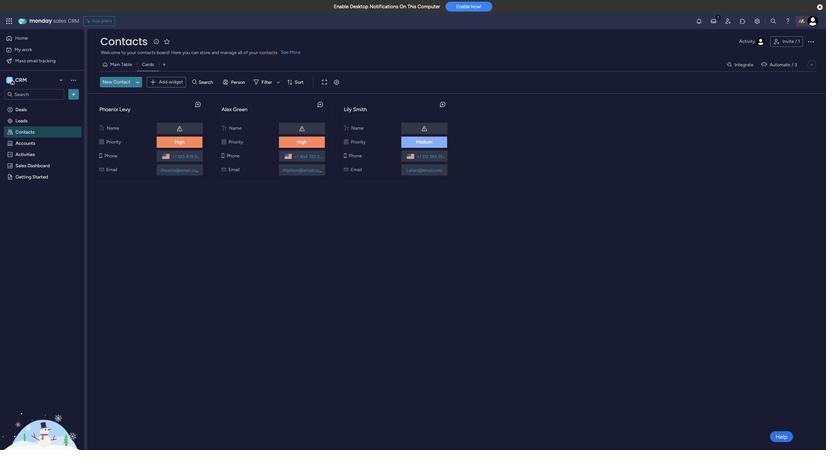 Task type: describe. For each thing, give the bounding box(es) containing it.
help
[[776, 434, 788, 440]]

monday sales crm
[[29, 17, 79, 25]]

add view image
[[163, 62, 166, 67]]

1 horizontal spatial contacts
[[100, 34, 148, 49]]

integrate
[[735, 62, 754, 68]]

+1 325 478 5698 link
[[170, 152, 205, 160]]

person
[[231, 79, 245, 85]]

dashboard
[[28, 163, 50, 168]]

enable for enable desktop notifications on this computer
[[334, 4, 349, 10]]

levy
[[119, 106, 130, 112]]

sort
[[295, 79, 304, 85]]

new contact
[[103, 79, 130, 85]]

store
[[200, 50, 211, 55]]

my work button
[[4, 44, 71, 55]]

deals
[[16, 107, 27, 112]]

v2 mobile phone image for lily smith
[[344, 153, 347, 159]]

see plans button
[[83, 16, 115, 26]]

+1 312 563 2541
[[417, 154, 448, 159]]

madison@email.com
[[283, 168, 323, 173]]

filter button
[[251, 77, 283, 88]]

smith
[[353, 106, 367, 112]]

+1 for levy
[[172, 154, 177, 159]]

854
[[300, 154, 308, 159]]

workspace selection element
[[6, 76, 28, 85]]

563
[[430, 154, 437, 159]]

sales
[[53, 17, 66, 25]]

getting started
[[16, 174, 48, 180]]

mass email tracking button
[[4, 56, 71, 66]]

c
[[8, 77, 11, 83]]

312
[[423, 154, 429, 159]]

v2 status outline image for phoenix levy
[[99, 139, 104, 145]]

v2 mobile phone image for phoenix levy
[[99, 153, 102, 159]]

sales
[[16, 163, 26, 168]]

alex
[[222, 106, 232, 112]]

you
[[183, 50, 190, 55]]

leilani@email.com
[[407, 168, 443, 173]]

v2 status outline image for lily smith
[[344, 139, 349, 145]]

0499
[[317, 154, 328, 159]]

v2 status outline image
[[222, 139, 226, 145]]

select product image
[[6, 18, 13, 24]]

main table button
[[100, 59, 137, 70]]

add
[[159, 79, 168, 85]]

phone for alex
[[227, 153, 240, 159]]

more
[[290, 50, 301, 55]]

here
[[171, 50, 181, 55]]

add widget
[[159, 79, 183, 85]]

lily
[[344, 106, 352, 112]]

getting
[[16, 174, 31, 180]]

phoenix@email.com
[[161, 168, 200, 173]]

activities
[[16, 152, 35, 157]]

on
[[400, 4, 407, 10]]

list box containing deals
[[0, 102, 84, 271]]

crm inside the workspace selection element
[[15, 77, 27, 83]]

2541
[[438, 154, 448, 159]]

phone for phoenix
[[104, 153, 118, 159]]

new
[[103, 79, 112, 85]]

dapulse text column image
[[222, 125, 227, 131]]

mass email tracking
[[15, 58, 56, 64]]

v2 email column image for alex green
[[222, 167, 226, 172]]

inbox image
[[711, 18, 718, 24]]

cards button
[[137, 59, 159, 70]]

welcome
[[101, 50, 120, 55]]

board!
[[157, 50, 170, 55]]

add to favorites image
[[164, 38, 170, 45]]

1 your from the left
[[127, 50, 136, 55]]

+1 for green
[[295, 154, 299, 159]]

monday
[[29, 17, 52, 25]]

notifications image
[[696, 18, 703, 24]]

now!
[[471, 4, 482, 9]]

home
[[15, 35, 28, 41]]

722
[[309, 154, 316, 159]]

/ for 1
[[796, 39, 798, 44]]

add widget button
[[147, 77, 186, 87]]

see inside welcome to your contacts board! here you can store and manage all of your contacts see more
[[281, 50, 289, 55]]

+1 for smith
[[417, 154, 422, 159]]

name for green
[[229, 125, 242, 131]]

lily smith
[[344, 106, 367, 112]]

1
[[799, 39, 801, 44]]

priority for levy
[[106, 139, 121, 145]]

angle down image
[[136, 80, 139, 85]]

computer
[[418, 4, 441, 10]]

high for alex green
[[297, 139, 307, 145]]

started
[[33, 174, 48, 180]]



Task type: locate. For each thing, give the bounding box(es) containing it.
0 horizontal spatial your
[[127, 50, 136, 55]]

v2 status outline image
[[99, 139, 104, 145], [344, 139, 349, 145]]

priority down phoenix levy
[[106, 139, 121, 145]]

phone
[[104, 153, 118, 159], [227, 153, 240, 159], [349, 153, 362, 159]]

1 horizontal spatial v2 email column image
[[222, 167, 226, 172]]

+1
[[172, 154, 177, 159], [295, 154, 299, 159], [417, 154, 422, 159]]

2 horizontal spatial priority
[[351, 139, 366, 145]]

emails settings image
[[755, 18, 761, 24]]

2 contacts from the left
[[259, 50, 278, 55]]

1 vertical spatial /
[[792, 62, 794, 68]]

list box
[[0, 102, 84, 271]]

leilani@email.com link
[[405, 168, 444, 173]]

+1 854 722 0499 link
[[292, 152, 328, 160]]

phoenix
[[99, 106, 118, 112]]

alex green
[[222, 106, 248, 112]]

priority for smith
[[351, 139, 366, 145]]

see left more
[[281, 50, 289, 55]]

help image
[[785, 18, 792, 24]]

1 +1 from the left
[[172, 154, 177, 159]]

2 v2 status outline image from the left
[[344, 139, 349, 145]]

automate / 3
[[770, 62, 798, 68]]

1 horizontal spatial crm
[[68, 17, 79, 25]]

0 horizontal spatial contacts
[[137, 50, 156, 55]]

1 horizontal spatial high
[[297, 139, 307, 145]]

widget
[[169, 79, 183, 85]]

public board image
[[7, 174, 13, 180]]

2 horizontal spatial name
[[352, 125, 364, 131]]

filter
[[262, 79, 272, 85]]

1 high from the left
[[175, 139, 185, 145]]

priority for green
[[229, 139, 244, 145]]

name right dapulse text column icon
[[229, 125, 242, 131]]

to
[[122, 50, 126, 55]]

enable left desktop
[[334, 4, 349, 10]]

1 priority from the left
[[106, 139, 121, 145]]

workspace options image
[[70, 77, 77, 83]]

0 horizontal spatial high
[[175, 139, 185, 145]]

0 horizontal spatial contacts
[[16, 129, 35, 135]]

2 high from the left
[[297, 139, 307, 145]]

/
[[796, 39, 798, 44], [792, 62, 794, 68]]

options image
[[70, 91, 77, 98]]

name for levy
[[107, 125, 119, 131]]

my
[[15, 47, 21, 52]]

christina overa image
[[808, 16, 819, 26]]

options image
[[808, 38, 816, 46]]

see left plans
[[92, 18, 100, 24]]

0 horizontal spatial +1
[[172, 154, 177, 159]]

/ inside button
[[796, 39, 798, 44]]

email for phoenix
[[106, 167, 117, 172]]

and
[[212, 50, 219, 55]]

contacts
[[137, 50, 156, 55], [259, 50, 278, 55]]

1 vertical spatial crm
[[15, 77, 27, 83]]

1 horizontal spatial see
[[281, 50, 289, 55]]

0 horizontal spatial see
[[92, 18, 100, 24]]

your
[[127, 50, 136, 55], [249, 50, 258, 55]]

lottie animation image
[[0, 384, 84, 450]]

v2 mobile phone image
[[99, 153, 102, 159], [344, 153, 347, 159]]

1 dapulse text column image from the left
[[99, 125, 105, 131]]

invite members image
[[726, 18, 732, 24]]

3 phone from the left
[[349, 153, 362, 159]]

3 v2 email column image from the left
[[344, 167, 349, 172]]

name for smith
[[352, 125, 364, 131]]

name down phoenix levy
[[107, 125, 119, 131]]

show board description image
[[152, 38, 160, 45]]

see inside button
[[92, 18, 100, 24]]

0 horizontal spatial v2 mobile phone image
[[99, 153, 102, 159]]

of
[[244, 50, 248, 55]]

activity button
[[737, 36, 768, 47]]

dapulse close image
[[818, 4, 824, 11]]

this
[[408, 4, 417, 10]]

2 horizontal spatial phone
[[349, 153, 362, 159]]

my work
[[15, 47, 32, 52]]

desktop
[[350, 4, 369, 10]]

work
[[22, 47, 32, 52]]

tracking
[[39, 58, 56, 64]]

plans
[[101, 18, 112, 24]]

autopilot image
[[762, 60, 768, 69]]

high
[[175, 139, 185, 145], [297, 139, 307, 145]]

invite
[[783, 39, 795, 44]]

v2 email column image
[[99, 167, 104, 172], [222, 167, 226, 172], [344, 167, 349, 172]]

1 contacts from the left
[[137, 50, 156, 55]]

0 horizontal spatial v2 email column image
[[99, 167, 104, 172]]

enable desktop notifications on this computer
[[334, 4, 441, 10]]

325
[[178, 154, 185, 159]]

mass
[[15, 58, 26, 64]]

madison@email.com link
[[282, 168, 324, 173]]

1 v2 status outline image from the left
[[99, 139, 104, 145]]

enable for enable now!
[[457, 4, 470, 9]]

2 your from the left
[[249, 50, 258, 55]]

phoenix levy
[[99, 106, 130, 112]]

+1 312 563 2541 link
[[414, 152, 448, 160]]

v2 mobile phone image
[[222, 153, 225, 159]]

0 horizontal spatial priority
[[106, 139, 121, 145]]

1 email from the left
[[106, 167, 117, 172]]

medium
[[416, 139, 433, 145]]

main table
[[110, 62, 132, 67]]

1 horizontal spatial email
[[229, 167, 240, 172]]

1 horizontal spatial /
[[796, 39, 798, 44]]

your right of
[[249, 50, 258, 55]]

1 v2 email column image from the left
[[99, 167, 104, 172]]

+1 left 325
[[172, 154, 177, 159]]

0 horizontal spatial dapulse text column image
[[99, 125, 105, 131]]

crm right workspace icon
[[15, 77, 27, 83]]

1 horizontal spatial priority
[[229, 139, 244, 145]]

help button
[[771, 431, 794, 442]]

arrow down image
[[275, 78, 283, 86]]

crm right sales
[[68, 17, 79, 25]]

Search field
[[197, 78, 217, 87]]

all
[[238, 50, 242, 55]]

option
[[0, 103, 84, 105]]

3 email from the left
[[351, 167, 362, 172]]

1 horizontal spatial dapulse text column image
[[344, 125, 349, 131]]

contacts up accounts
[[16, 129, 35, 135]]

2 horizontal spatial +1
[[417, 154, 422, 159]]

3 name from the left
[[352, 125, 364, 131]]

+1 854 722 0499
[[295, 154, 328, 159]]

email
[[27, 58, 38, 64]]

welcome to your contacts board! here you can store and manage all of your contacts see more
[[101, 50, 301, 55]]

dapulse text column image
[[99, 125, 105, 131], [344, 125, 349, 131]]

name
[[107, 125, 119, 131], [229, 125, 242, 131], [352, 125, 364, 131]]

v2 email column image for phoenix levy
[[99, 167, 104, 172]]

home button
[[4, 33, 71, 44]]

0 horizontal spatial /
[[792, 62, 794, 68]]

email for lily
[[351, 167, 362, 172]]

can
[[191, 50, 199, 55]]

1 horizontal spatial your
[[249, 50, 258, 55]]

0 vertical spatial /
[[796, 39, 798, 44]]

enable
[[334, 4, 349, 10], [457, 4, 470, 9]]

2 v2 email column image from the left
[[222, 167, 226, 172]]

0 horizontal spatial enable
[[334, 4, 349, 10]]

name down lily smith
[[352, 125, 364, 131]]

0 vertical spatial crm
[[68, 17, 79, 25]]

1 horizontal spatial name
[[229, 125, 242, 131]]

contact
[[113, 79, 130, 85]]

1 phone from the left
[[104, 153, 118, 159]]

/ left 1
[[796, 39, 798, 44]]

apps image
[[740, 18, 747, 24]]

public dashboard image
[[7, 162, 13, 169]]

lottie animation element
[[0, 384, 84, 450]]

+1 left 854
[[295, 154, 299, 159]]

0 horizontal spatial email
[[106, 167, 117, 172]]

0 horizontal spatial name
[[107, 125, 119, 131]]

high up 854
[[297, 139, 307, 145]]

1 image
[[716, 14, 722, 21]]

high for phoenix levy
[[175, 139, 185, 145]]

3 priority from the left
[[351, 139, 366, 145]]

crm
[[68, 17, 79, 25], [15, 77, 27, 83]]

invite / 1
[[783, 39, 801, 44]]

enable now! button
[[446, 2, 493, 12]]

1 horizontal spatial +1
[[295, 154, 299, 159]]

activity
[[740, 39, 756, 44]]

leads
[[16, 118, 28, 123]]

table
[[121, 62, 132, 67]]

+1 325 478 5698
[[172, 154, 205, 159]]

1 horizontal spatial v2 mobile phone image
[[344, 153, 347, 159]]

1 horizontal spatial contacts
[[259, 50, 278, 55]]

see more link
[[280, 49, 301, 56]]

high up 325
[[175, 139, 185, 145]]

v2 email column image for lily smith
[[344, 167, 349, 172]]

2 email from the left
[[229, 167, 240, 172]]

2 name from the left
[[229, 125, 242, 131]]

2 horizontal spatial v2 email column image
[[344, 167, 349, 172]]

row group containing phoenix levy
[[90, 96, 824, 183]]

sort button
[[284, 77, 308, 88]]

5698
[[195, 154, 205, 159]]

2 priority from the left
[[229, 139, 244, 145]]

0 vertical spatial contacts
[[100, 34, 148, 49]]

notifications
[[370, 4, 399, 10]]

enable inside button
[[457, 4, 470, 9]]

2 dapulse text column image from the left
[[344, 125, 349, 131]]

dapulse text column image for lily smith
[[344, 125, 349, 131]]

priority down the smith
[[351, 139, 366, 145]]

workspace image
[[6, 77, 13, 84]]

+1 left "312"
[[417, 154, 422, 159]]

2 phone from the left
[[227, 153, 240, 159]]

0 horizontal spatial v2 status outline image
[[99, 139, 104, 145]]

accounts
[[16, 140, 35, 146]]

0 vertical spatial see
[[92, 18, 100, 24]]

contacts up 'to'
[[100, 34, 148, 49]]

email for alex
[[229, 167, 240, 172]]

phoenix@email.com link
[[160, 168, 201, 173]]

0 horizontal spatial phone
[[104, 153, 118, 159]]

2 v2 mobile phone image from the left
[[344, 153, 347, 159]]

see
[[92, 18, 100, 24], [281, 50, 289, 55]]

enable left the now!
[[457, 4, 470, 9]]

/ for 3
[[792, 62, 794, 68]]

1 horizontal spatial enable
[[457, 4, 470, 9]]

new contact button
[[100, 77, 133, 88]]

0 horizontal spatial crm
[[15, 77, 27, 83]]

v2 search image
[[192, 79, 197, 86]]

enable now!
[[457, 4, 482, 9]]

invite / 1 button
[[771, 36, 804, 47]]

478
[[186, 154, 194, 159]]

main
[[110, 62, 120, 67]]

dapulse integrations image
[[728, 62, 733, 67]]

priority right v2 status outline icon
[[229, 139, 244, 145]]

phone for lily
[[349, 153, 362, 159]]

contacts up cards
[[137, 50, 156, 55]]

1 vertical spatial see
[[281, 50, 289, 55]]

1 horizontal spatial v2 status outline image
[[344, 139, 349, 145]]

/ left 3
[[792, 62, 794, 68]]

dapulse text column image down the phoenix
[[99, 125, 105, 131]]

collapse board header image
[[810, 62, 815, 67]]

1 v2 mobile phone image from the left
[[99, 153, 102, 159]]

dapulse text column image down lily
[[344, 125, 349, 131]]

row group
[[90, 96, 824, 183]]

1 horizontal spatial phone
[[227, 153, 240, 159]]

3
[[795, 62, 798, 68]]

1 vertical spatial contacts
[[16, 129, 35, 135]]

2 +1 from the left
[[295, 154, 299, 159]]

see plans
[[92, 18, 112, 24]]

3 +1 from the left
[[417, 154, 422, 159]]

person button
[[221, 77, 249, 88]]

Contacts field
[[99, 34, 149, 49]]

priority
[[106, 139, 121, 145], [229, 139, 244, 145], [351, 139, 366, 145]]

contacts left see more link at the left top of page
[[259, 50, 278, 55]]

+1 inside 'link'
[[295, 154, 299, 159]]

sales dashboard
[[16, 163, 50, 168]]

Search in workspace field
[[14, 91, 55, 98]]

search everything image
[[771, 18, 777, 24]]

1 name from the left
[[107, 125, 119, 131]]

your right 'to'
[[127, 50, 136, 55]]

automate
[[770, 62, 791, 68]]

manage
[[221, 50, 237, 55]]

cards
[[142, 62, 154, 67]]

dapulse text column image for phoenix levy
[[99, 125, 105, 131]]

2 horizontal spatial email
[[351, 167, 362, 172]]



Task type: vqa. For each thing, say whether or not it's contained in the screenshot.
middle Name
yes



